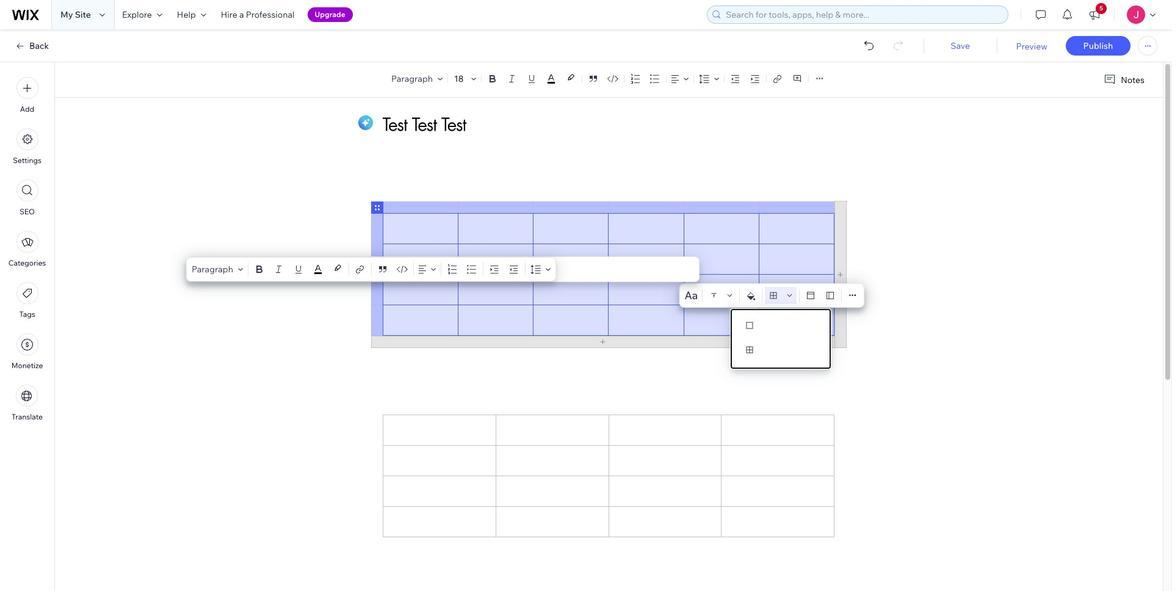 Task type: vqa. For each thing, say whether or not it's contained in the screenshot.
the Translate "button"
yes



Task type: describe. For each thing, give the bounding box(es) containing it.
professional
[[246, 9, 295, 20]]

categories button
[[8, 231, 46, 267]]

back
[[29, 40, 49, 51]]

upgrade
[[315, 10, 345, 19]]

0 horizontal spatial paragraph
[[192, 264, 233, 275]]

Font Size field
[[453, 73, 466, 85]]

translate
[[12, 412, 43, 421]]

my
[[60, 9, 73, 20]]

0 vertical spatial paragraph button
[[389, 70, 445, 87]]

1 horizontal spatial paragraph
[[391, 73, 433, 84]]

Search for tools, apps, help & more... field
[[722, 6, 1004, 23]]

notes button
[[1099, 71, 1149, 88]]

explore
[[122, 9, 152, 20]]

upgrade button
[[307, 7, 353, 22]]

add button
[[16, 77, 38, 114]]

hire a professional
[[221, 9, 295, 20]]

hire a professional link
[[214, 0, 302, 29]]

settings
[[13, 156, 41, 165]]

publish button
[[1066, 36, 1131, 56]]

0 horizontal spatial paragraph button
[[189, 261, 245, 278]]



Task type: locate. For each thing, give the bounding box(es) containing it.
tags button
[[16, 282, 38, 319]]

settings button
[[13, 128, 41, 165]]

preview
[[1016, 41, 1048, 52]]

5
[[1100, 4, 1103, 12]]

paragraph button
[[389, 70, 445, 87], [189, 261, 245, 278]]

notes
[[1121, 74, 1145, 85]]

monetize
[[11, 361, 43, 370]]

1 vertical spatial paragraph
[[192, 264, 233, 275]]

paragraph
[[391, 73, 433, 84], [192, 264, 233, 275]]

categories
[[8, 258, 46, 267]]

help
[[177, 9, 196, 20]]

a
[[239, 9, 244, 20]]

save
[[951, 40, 970, 51]]

seo button
[[16, 180, 38, 216]]

hire
[[221, 9, 237, 20]]

5 button
[[1081, 0, 1108, 29]]

help button
[[170, 0, 214, 29]]

publish
[[1084, 40, 1113, 51]]

monetize button
[[11, 333, 43, 370]]

1 horizontal spatial paragraph button
[[389, 70, 445, 87]]

add
[[20, 104, 34, 114]]

menu
[[0, 70, 54, 429]]

Add a Catchy Title text field
[[383, 113, 821, 136]]

menu containing add
[[0, 70, 54, 429]]

save button
[[936, 40, 985, 51]]

translate button
[[12, 385, 43, 421]]

site
[[75, 9, 91, 20]]

tags
[[19, 310, 35, 319]]

seo
[[19, 207, 35, 216]]

0 vertical spatial paragraph
[[391, 73, 433, 84]]

1 vertical spatial paragraph button
[[189, 261, 245, 278]]

my site
[[60, 9, 91, 20]]

back button
[[15, 40, 49, 51]]

preview button
[[1016, 41, 1048, 52]]



